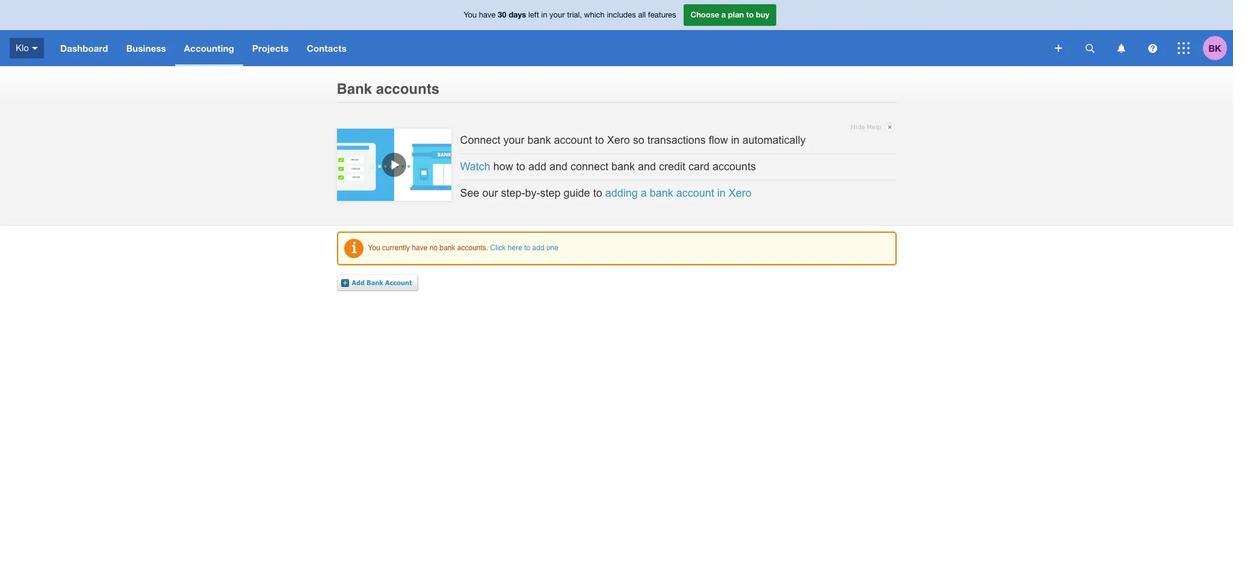 Task type: describe. For each thing, give the bounding box(es) containing it.
you currently have no bank accounts. click here to add one
[[368, 244, 559, 252]]

projects
[[252, 43, 289, 54]]

add bank account
[[352, 279, 412, 286]]

hide
[[851, 123, 865, 131]]

card
[[689, 161, 710, 173]]

currently
[[382, 244, 410, 252]]

includes
[[607, 10, 636, 19]]

to inside banner
[[746, 10, 754, 19]]

step-
[[501, 187, 525, 199]]

business button
[[117, 30, 175, 66]]

accounting
[[184, 43, 234, 54]]

add bank account link
[[341, 274, 418, 291]]

watch link
[[460, 161, 490, 173]]

account
[[385, 279, 412, 286]]

automatically
[[743, 134, 806, 146]]

our
[[482, 187, 498, 199]]

1 horizontal spatial svg image
[[1086, 44, 1095, 53]]

how
[[493, 161, 513, 173]]

left
[[528, 10, 539, 19]]

connect your bank account to xero so transactions flow in automatically
[[460, 134, 806, 146]]

adding a bank account in xero link
[[605, 187, 752, 199]]

1 horizontal spatial in
[[717, 187, 726, 199]]

1 horizontal spatial account
[[676, 187, 714, 199]]

1 horizontal spatial xero
[[729, 187, 752, 199]]

30
[[498, 10, 507, 19]]

to right here
[[524, 244, 530, 252]]

contacts
[[307, 43, 347, 54]]

business
[[126, 43, 166, 54]]

connect
[[460, 134, 501, 146]]

accounts.
[[457, 244, 488, 252]]

bank up adding at the top
[[612, 161, 635, 173]]

you for have
[[368, 244, 380, 252]]

credit
[[659, 161, 686, 173]]

you for 30
[[464, 10, 477, 19]]

adding
[[605, 187, 638, 199]]

1 vertical spatial add
[[532, 244, 544, 252]]

click here to add one link
[[490, 244, 559, 252]]

0 horizontal spatial accounts
[[376, 81, 440, 98]]

bank accounts
[[337, 81, 440, 98]]

all
[[638, 10, 646, 19]]

choose
[[691, 10, 719, 19]]

days
[[509, 10, 526, 19]]

plan
[[728, 10, 744, 19]]

flow
[[709, 134, 728, 146]]

by-
[[525, 187, 540, 199]]

to up watch how to add and connect bank and credit card accounts
[[595, 134, 604, 146]]

klo button
[[0, 30, 51, 66]]



Task type: vqa. For each thing, say whether or not it's contained in the screenshot.
Watch how to add and connect bank and credit card accounts
yes



Task type: locate. For each thing, give the bounding box(es) containing it.
here
[[508, 244, 522, 252]]

have left 30
[[479, 10, 496, 19]]

hide help link
[[851, 120, 895, 134]]

navigation inside banner
[[51, 30, 1047, 66]]

in right flow on the right of page
[[731, 134, 740, 146]]

your up how
[[504, 134, 525, 146]]

have inside you have 30 days left in your trial, which includes all features
[[479, 10, 496, 19]]

and
[[549, 161, 568, 173], [638, 161, 656, 173]]

svg image
[[1178, 42, 1190, 54], [1117, 44, 1125, 53], [1148, 44, 1157, 53], [1055, 45, 1062, 52]]

click
[[490, 244, 506, 252]]

in inside you have 30 days left in your trial, which includes all features
[[541, 10, 547, 19]]

features
[[648, 10, 676, 19]]

your inside you have 30 days left in your trial, which includes all features
[[550, 10, 565, 19]]

see
[[460, 187, 479, 199]]

banner
[[0, 0, 1233, 66]]

banner containing bk
[[0, 0, 1233, 66]]

0 vertical spatial in
[[541, 10, 547, 19]]

you left currently
[[368, 244, 380, 252]]

you inside you have 30 days left in your trial, which includes all features
[[464, 10, 477, 19]]

a right adding at the top
[[641, 187, 647, 199]]

bank up by- at the left
[[528, 134, 551, 146]]

1 vertical spatial in
[[731, 134, 740, 146]]

1 vertical spatial bank
[[367, 279, 383, 286]]

to
[[746, 10, 754, 19], [595, 134, 604, 146], [516, 161, 525, 173], [593, 187, 602, 199], [524, 244, 530, 252]]

buy
[[756, 10, 770, 19]]

0 vertical spatial add
[[528, 161, 546, 173]]

0 horizontal spatial xero
[[607, 134, 630, 146]]

contacts button
[[298, 30, 356, 66]]

navigation
[[51, 30, 1047, 66]]

1 vertical spatial account
[[676, 187, 714, 199]]

watch how to add and connect bank and credit card accounts
[[460, 161, 756, 173]]

1 horizontal spatial have
[[479, 10, 496, 19]]

0 vertical spatial bank
[[337, 81, 372, 98]]

to left buy
[[746, 10, 754, 19]]

1 vertical spatial a
[[641, 187, 647, 199]]

dashboard
[[60, 43, 108, 54]]

2 vertical spatial in
[[717, 187, 726, 199]]

watch
[[460, 161, 490, 173]]

0 horizontal spatial account
[[554, 134, 592, 146]]

one
[[546, 244, 559, 252]]

in right left
[[541, 10, 547, 19]]

0 horizontal spatial and
[[549, 161, 568, 173]]

svg image
[[1086, 44, 1095, 53], [32, 47, 38, 50]]

hide help
[[851, 123, 881, 131]]

0 horizontal spatial in
[[541, 10, 547, 19]]

to right how
[[516, 161, 525, 173]]

1 vertical spatial xero
[[729, 187, 752, 199]]

so
[[633, 134, 644, 146]]

have left 'no'
[[412, 244, 428, 252]]

1 vertical spatial have
[[412, 244, 428, 252]]

you have 30 days left in your trial, which includes all features
[[464, 10, 676, 19]]

0 horizontal spatial a
[[641, 187, 647, 199]]

1 horizontal spatial your
[[550, 10, 565, 19]]

xero
[[607, 134, 630, 146], [729, 187, 752, 199]]

bank
[[528, 134, 551, 146], [612, 161, 635, 173], [650, 187, 673, 199], [440, 244, 455, 252]]

account down the card on the top of the page
[[676, 187, 714, 199]]

bk button
[[1203, 30, 1233, 66]]

which
[[584, 10, 605, 19]]

you left 30
[[464, 10, 477, 19]]

0 vertical spatial your
[[550, 10, 565, 19]]

add
[[352, 279, 365, 286]]

navigation containing dashboard
[[51, 30, 1047, 66]]

accounts
[[376, 81, 440, 98], [713, 161, 756, 173]]

a inside banner
[[722, 10, 726, 19]]

in down flow on the right of page
[[717, 187, 726, 199]]

1 and from the left
[[549, 161, 568, 173]]

step
[[540, 187, 561, 199]]

help
[[867, 123, 881, 131]]

1 horizontal spatial and
[[638, 161, 656, 173]]

your
[[550, 10, 565, 19], [504, 134, 525, 146]]

add up by- at the left
[[528, 161, 546, 173]]

0 vertical spatial a
[[722, 10, 726, 19]]

2 and from the left
[[638, 161, 656, 173]]

0 vertical spatial you
[[464, 10, 477, 19]]

to right guide
[[593, 187, 602, 199]]

0 vertical spatial xero
[[607, 134, 630, 146]]

accounting button
[[175, 30, 243, 66]]

transactions
[[647, 134, 706, 146]]

bank down credit
[[650, 187, 673, 199]]

0 vertical spatial accounts
[[376, 81, 440, 98]]

2 horizontal spatial in
[[731, 134, 740, 146]]

and left credit
[[638, 161, 656, 173]]

0 vertical spatial account
[[554, 134, 592, 146]]

choose a plan to buy
[[691, 10, 770, 19]]

your left trial,
[[550, 10, 565, 19]]

0 horizontal spatial you
[[368, 244, 380, 252]]

a
[[722, 10, 726, 19], [641, 187, 647, 199]]

no
[[430, 244, 438, 252]]

add
[[528, 161, 546, 173], [532, 244, 544, 252]]

svg image inside klo "popup button"
[[32, 47, 38, 50]]

and up step
[[549, 161, 568, 173]]

guide
[[564, 187, 590, 199]]

1 vertical spatial accounts
[[713, 161, 756, 173]]

bank down "contacts" popup button on the left
[[337, 81, 372, 98]]

account
[[554, 134, 592, 146], [676, 187, 714, 199]]

1 horizontal spatial you
[[464, 10, 477, 19]]

in
[[541, 10, 547, 19], [731, 134, 740, 146], [717, 187, 726, 199]]

klo
[[16, 43, 29, 53]]

you
[[464, 10, 477, 19], [368, 244, 380, 252]]

bank
[[337, 81, 372, 98], [367, 279, 383, 286]]

1 vertical spatial your
[[504, 134, 525, 146]]

0 horizontal spatial your
[[504, 134, 525, 146]]

have
[[479, 10, 496, 19], [412, 244, 428, 252]]

see our step-by-step guide to adding a bank account in xero
[[460, 187, 752, 199]]

1 horizontal spatial accounts
[[713, 161, 756, 173]]

0 horizontal spatial have
[[412, 244, 428, 252]]

bank right 'no'
[[440, 244, 455, 252]]

0 vertical spatial have
[[479, 10, 496, 19]]

1 horizontal spatial a
[[722, 10, 726, 19]]

a left plan
[[722, 10, 726, 19]]

add left one
[[532, 244, 544, 252]]

dashboard link
[[51, 30, 117, 66]]

projects button
[[243, 30, 298, 66]]

connect
[[571, 161, 609, 173]]

account up connect
[[554, 134, 592, 146]]

0 horizontal spatial svg image
[[32, 47, 38, 50]]

trial,
[[567, 10, 582, 19]]

bank right 'add'
[[367, 279, 383, 286]]

1 vertical spatial you
[[368, 244, 380, 252]]

bk
[[1209, 42, 1222, 53]]



